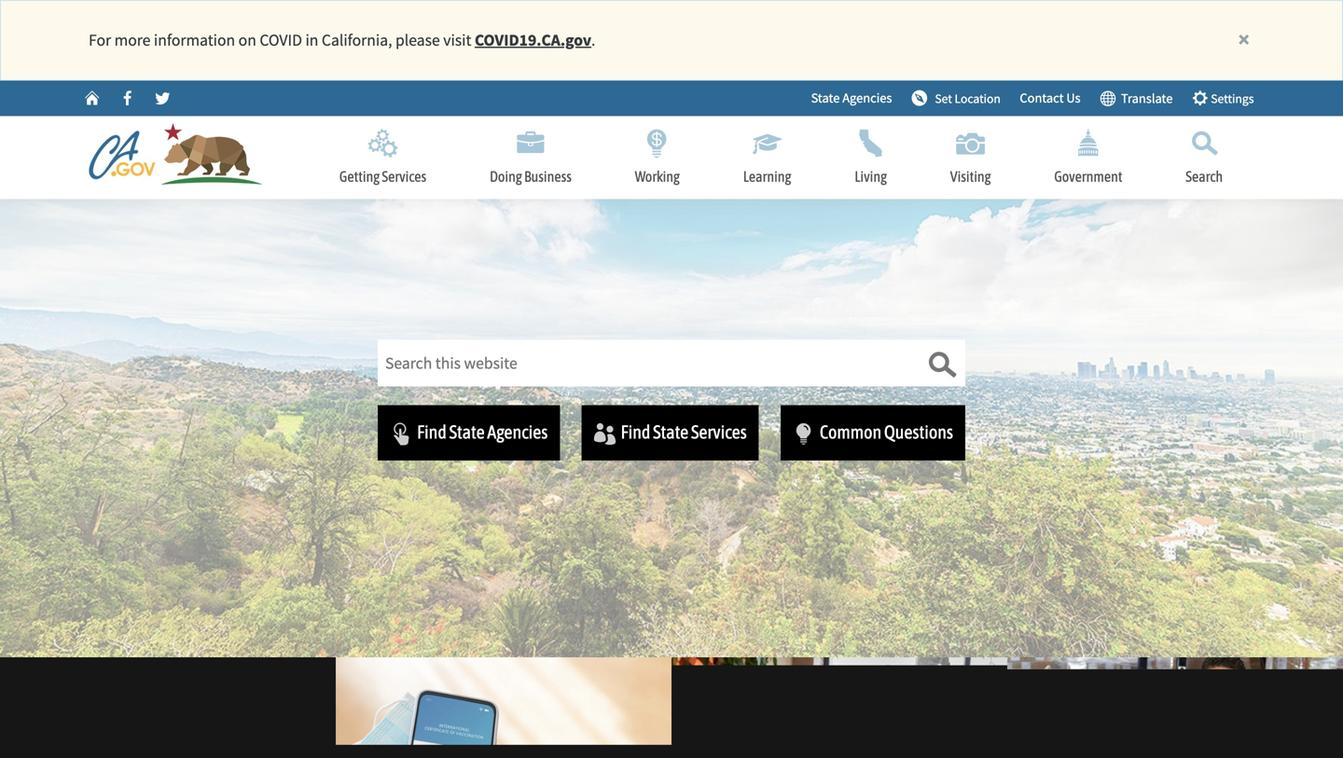 Task type: describe. For each thing, give the bounding box(es) containing it.
globe image
[[1100, 90, 1116, 106]]

search
[[1186, 168, 1223, 185]]

×
[[1238, 25, 1250, 53]]

set
[[935, 91, 952, 107]]

people image
[[594, 423, 621, 445]]

ca.gov logo image
[[89, 123, 274, 189]]

settings
[[1209, 91, 1254, 107]]

covid19.ca.gov
[[475, 29, 592, 50]]

covid
[[260, 29, 302, 50]]

questions
[[884, 422, 953, 443]]

lightbulb image
[[793, 423, 820, 445]]

× banner
[[0, 0, 1343, 391]]

doing business
[[490, 168, 572, 185]]

state for find state services
[[653, 422, 689, 443]]

× button
[[1229, 25, 1259, 53]]

find state agencies link
[[379, 406, 559, 460]]

contact us link
[[1020, 88, 1081, 108]]

homepage
[[1257, 653, 1330, 674]]

getting        services link
[[308, 116, 458, 199]]

information
[[154, 29, 235, 50]]

state agencies
[[811, 90, 892, 106]]

covid19.ca.gov link
[[475, 29, 592, 50]]

find state agencies
[[417, 422, 548, 443]]

get digital vaccine record  service tile. hit enter to toggle between displaying and hiding details about this service. element
[[336, 658, 672, 758]]

find state services
[[621, 422, 747, 443]]

learning link
[[712, 116, 823, 199]]

translate
[[1116, 90, 1173, 107]]

doing
[[490, 168, 522, 185]]

getting        services
[[339, 168, 427, 185]]

doing business link
[[458, 116, 603, 199]]

compass image
[[911, 90, 928, 106]]

calfile - file return for free service tile. hit enter to toggle between displaying and hiding details about this service. element
[[672, 658, 1008, 758]]

gear image
[[1192, 90, 1209, 106]]

visiting
[[950, 168, 991, 185]]

learning
[[743, 168, 792, 185]]

agencies inside × banner
[[843, 90, 892, 106]]

the
[[1178, 653, 1204, 674]]

.
[[592, 29, 596, 50]]

services inside highlighted available activities element
[[691, 422, 747, 443]]

state inside × banner
[[811, 90, 840, 106]]

common questions
[[820, 422, 953, 443]]



Task type: vqa. For each thing, say whether or not it's contained in the screenshot.
textSizeMode element
no



Task type: locate. For each thing, give the bounding box(es) containing it.
get disaster relief assistance service tile. hit enter to toggle between displaying and hiding details about this service. element
[[1008, 658, 1343, 758]]

business
[[524, 168, 572, 185]]

visit
[[443, 29, 472, 50]]

common
[[820, 422, 882, 443]]

0 horizontal spatial find
[[417, 422, 447, 443]]

0 vertical spatial agencies
[[843, 90, 892, 106]]

services down search this website text box
[[691, 422, 747, 443]]

working link
[[603, 116, 712, 199]]

state up living link at the top of the page
[[811, 90, 840, 106]]

for
[[89, 29, 111, 50]]

california,
[[322, 29, 392, 50]]

set location
[[935, 91, 1001, 107]]

state right people image
[[653, 422, 689, 443]]

state agencies link
[[811, 88, 892, 108]]

living
[[855, 168, 887, 185]]

working
[[635, 168, 680, 185]]

government link
[[1023, 116, 1154, 199]]

1 find from the left
[[417, 422, 447, 443]]

state right online services icon
[[449, 422, 485, 443]]

1 horizontal spatial agencies
[[843, 90, 892, 106]]

services inside × banner
[[382, 168, 427, 185]]

in
[[305, 29, 319, 50]]

Search this website text field
[[378, 340, 966, 387]]

official
[[1207, 653, 1254, 674]]

the official homepage
[[1178, 653, 1330, 674]]

contact
[[1020, 90, 1064, 106]]

more
[[114, 29, 151, 50]]

agencies left compass icon
[[843, 90, 892, 106]]

translate link
[[1100, 86, 1173, 111]]

0 horizontal spatial agencies
[[487, 422, 548, 443]]

0 horizontal spatial services
[[382, 168, 427, 185]]

government
[[1055, 168, 1123, 185]]

on
[[239, 29, 256, 50]]

1 horizontal spatial services
[[691, 422, 747, 443]]

us
[[1067, 90, 1081, 106]]

highlighted available activities element
[[378, 405, 966, 482]]

contact us
[[1020, 90, 1081, 106]]

1 vertical spatial agencies
[[487, 422, 548, 443]]

1 horizontal spatial find
[[621, 422, 651, 443]]

state
[[811, 90, 840, 106], [449, 422, 485, 443], [653, 422, 689, 443]]

1 horizontal spatial state
[[653, 422, 689, 443]]

0 vertical spatial services
[[382, 168, 427, 185]]

please
[[396, 29, 440, 50]]

2 find from the left
[[621, 422, 651, 443]]

get covid-19 information and help service tile. hit enter to toggle between displaying and hiding details about this service. element
[[0, 658, 336, 758]]

search button
[[1154, 116, 1255, 199]]

settings button
[[1186, 83, 1260, 114]]

state for find state agencies
[[449, 422, 485, 443]]

find
[[417, 422, 447, 443], [621, 422, 651, 443]]

0 horizontal spatial state
[[449, 422, 485, 443]]

for more information on covid in california, please visit covid19.ca.gov .
[[89, 29, 596, 50]]

find for find state services
[[621, 422, 651, 443]]

online services image
[[390, 423, 417, 445]]

agencies left people image
[[487, 422, 548, 443]]

agencies
[[843, 90, 892, 106], [487, 422, 548, 443]]

set location button
[[905, 83, 1007, 114]]

agencies inside highlighted available activities element
[[487, 422, 548, 443]]

2 horizontal spatial state
[[811, 90, 840, 106]]

common questions link
[[782, 406, 965, 460]]

1 vertical spatial services
[[691, 422, 747, 443]]

living link
[[823, 116, 919, 199]]

find state services link
[[583, 406, 758, 460]]

getting
[[339, 168, 380, 185]]

find for find state agencies
[[417, 422, 447, 443]]

services right the getting
[[382, 168, 427, 185]]

visiting link
[[919, 116, 1023, 199]]

location
[[955, 91, 1001, 107]]

services
[[382, 168, 427, 185], [691, 422, 747, 443]]



